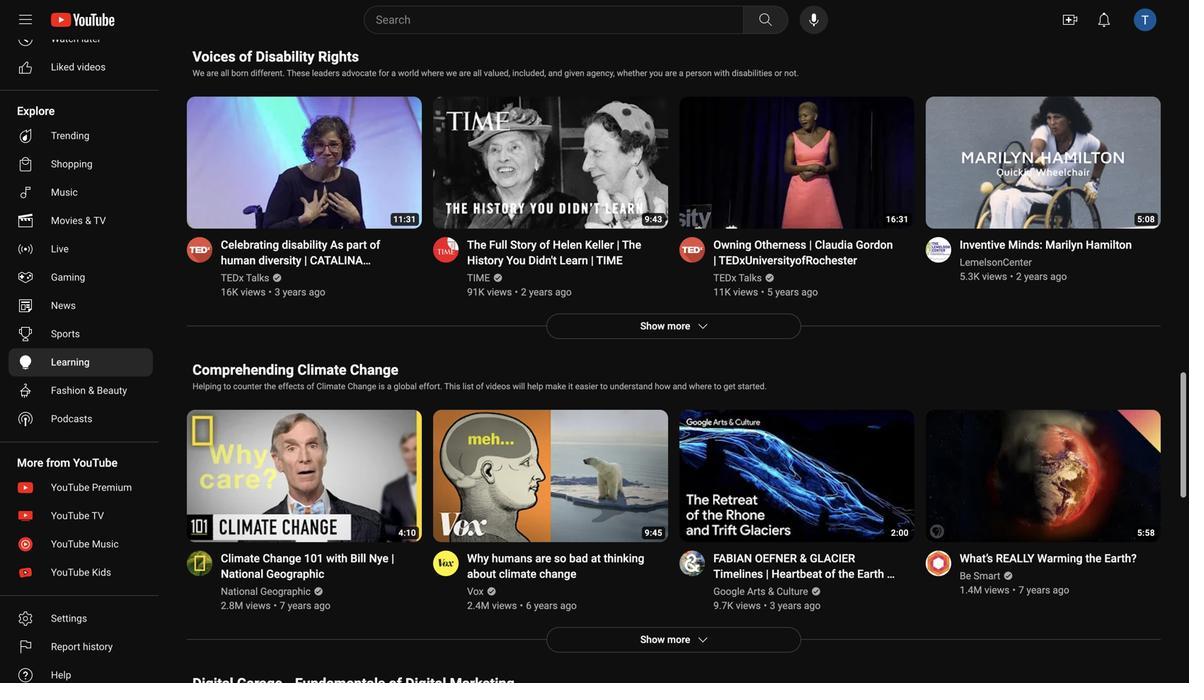 Task type: vqa. For each thing, say whether or not it's contained in the screenshot.


Task type: describe. For each thing, give the bounding box(es) containing it.
change
[[539, 567, 577, 581]]

earth?
[[1105, 552, 1137, 565]]

disability
[[256, 48, 315, 65]]

years for change
[[288, 600, 311, 611]]

be smart image
[[926, 551, 951, 576]]

explore
[[17, 104, 55, 118]]

why humans are so bad at thinking about climate change by vox 2,417,788 views 6 years ago 9 minutes, 45 seconds element
[[467, 551, 651, 582]]

5.3k
[[960, 271, 980, 283]]

2 national from the top
[[221, 586, 258, 597]]

2 the from the left
[[622, 238, 641, 252]]

show for voices of disability rights
[[640, 320, 665, 332]]

heartbeat
[[772, 567, 822, 581]]

2.8m views
[[221, 600, 271, 611]]

live
[[51, 243, 69, 255]]

1 more from the top
[[667, 7, 690, 19]]

owning otherness | claudia gordon | tedxuniversityofrochester
[[713, 238, 893, 267]]

what's really warming the earth? by be smart 1,471,520 views 7 years ago 5 minutes, 58 seconds element
[[960, 551, 1137, 566]]

inventive minds: marilyn hamilton link
[[960, 237, 1132, 253]]

6
[[526, 600, 532, 611]]

more for comprehending climate change
[[667, 634, 690, 645]]

fashion
[[51, 385, 86, 396]]

what's really warming the earth?
[[960, 552, 1137, 565]]

2.8m
[[221, 600, 243, 611]]

7 for really
[[1019, 584, 1024, 596]]

1 the from the left
[[467, 238, 486, 252]]

youtube premium
[[51, 482, 132, 493]]

fabian oefner & glacier timelines | heartbeat of the earth | google arts & culture
[[713, 552, 890, 596]]

effects
[[278, 382, 305, 392]]

16 minutes, 31 seconds element
[[886, 215, 909, 224]]

from
[[46, 456, 70, 470]]

a left person
[[679, 68, 684, 78]]

show more text field for voices of disability rights
[[640, 320, 690, 332]]

time link
[[467, 271, 491, 285]]

of inside the 'voices of disability rights we are all born different. these leaders advocate for a world where we are all valued, included, and given agency, whether you are a person with disabilities or not.'
[[239, 48, 252, 65]]

of inside the celebrating disability as part of human diversity | catalina devandas aguilar | tedxgeneva
[[370, 238, 380, 252]]

of inside fabian oefner & glacier timelines | heartbeat of the earth | google arts & culture
[[825, 567, 836, 581]]

the full story of helen keller | the history you didn't learn | time
[[467, 238, 641, 267]]

6 years ago
[[526, 600, 577, 611]]

tedx talks image for celebrating
[[187, 237, 212, 263]]

history
[[467, 254, 504, 267]]

with inside climate change 101 with bill nye | national geographic
[[326, 552, 348, 565]]

climate inside climate change 101 with bill nye | national geographic
[[221, 552, 260, 565]]

0 vertical spatial music
[[51, 187, 78, 198]]

arts inside fabian oefner & glacier timelines | heartbeat of the earth | google arts & culture
[[752, 583, 774, 596]]

youtube for music
[[51, 538, 89, 550]]

ago for are
[[560, 600, 577, 611]]

didn't
[[529, 254, 557, 267]]

avatar image image
[[1134, 8, 1157, 31]]

smart
[[974, 570, 1000, 582]]

really
[[996, 552, 1035, 565]]

views for climate
[[246, 600, 271, 611]]

ago for marilyn
[[1050, 271, 1067, 283]]

advocate
[[342, 68, 376, 78]]

5:08 link
[[926, 97, 1161, 231]]

news
[[51, 300, 76, 311]]

2 for full
[[521, 286, 527, 298]]

1.4m views
[[960, 584, 1010, 596]]

0 vertical spatial tv
[[94, 215, 106, 227]]

keller
[[585, 238, 614, 252]]

vox image
[[433, 551, 459, 576]]

where inside the 'voices of disability rights we are all born different. these leaders advocate for a world where we are all valued, included, and given agency, whether you are a person with disabilities or not.'
[[421, 68, 444, 78]]

2 years ago for story
[[521, 286, 572, 298]]

years for humans
[[534, 600, 558, 611]]

not.
[[784, 68, 799, 78]]

aguilar
[[282, 269, 328, 283]]

| down "catalina"
[[331, 269, 334, 283]]

report history
[[51, 641, 113, 653]]

years for disability
[[283, 286, 306, 298]]

about
[[467, 567, 496, 581]]

| up aguilar
[[304, 254, 307, 267]]

3 for heartbeat
[[770, 600, 775, 611]]

google arts & culture
[[713, 586, 808, 597]]

1 vertical spatial climate
[[317, 382, 346, 392]]

ago for warming
[[1053, 584, 1069, 596]]

tedx talks link for diversity
[[221, 271, 270, 285]]

arts up the 9.7k views
[[747, 586, 766, 597]]

and inside comprehending climate change helping to counter the effects of climate change is a global effort.  this list of videos will help make it easier to understand how and where to get started.
[[673, 382, 687, 392]]

0 horizontal spatial time
[[467, 272, 490, 284]]

nye
[[369, 552, 389, 565]]

youtube music
[[51, 538, 119, 550]]

thinking
[[604, 552, 644, 565]]

1 show from the top
[[640, 7, 665, 19]]

tedx for celebrating disability as part of human diversity | catalina devandas aguilar | tedxgeneva
[[221, 272, 244, 284]]

2.4m
[[467, 600, 490, 611]]

marilyn
[[1045, 238, 1083, 252]]

3 to from the left
[[714, 382, 722, 392]]

1 show more from the top
[[640, 7, 690, 19]]

owning otherness | claudia gordon | tedxuniversityofrochester by tedx talks 11,218 views 5 years ago 16 minutes element
[[713, 237, 898, 268]]

national geographic link
[[221, 585, 312, 599]]

owning otherness | claudia gordon | tedxuniversityofrochester link
[[713, 237, 898, 268]]

trending
[[51, 130, 90, 142]]

helen
[[553, 238, 582, 252]]

4 minutes, 10 seconds element
[[398, 528, 416, 538]]

1 to from the left
[[224, 382, 231, 392]]

learning
[[51, 356, 90, 368]]

world
[[398, 68, 419, 78]]

be
[[960, 570, 971, 582]]

diversity
[[259, 254, 301, 267]]

climate change 101 with bill nye | national geographic link
[[221, 551, 405, 582]]

history
[[83, 641, 113, 653]]

5 minutes, 8 seconds element
[[1137, 215, 1155, 224]]

time inside the full story of helen keller | the history you didn't learn | time
[[596, 254, 623, 267]]

tedx talks for tedxuniversityofrochester
[[713, 272, 762, 284]]

0 vertical spatial climate
[[297, 362, 347, 378]]

glacier
[[810, 552, 855, 565]]

climate
[[499, 567, 537, 581]]

human
[[221, 254, 256, 267]]

show more button for voices of disability rights
[[546, 314, 801, 339]]

years for oefner
[[778, 600, 802, 611]]

videos inside comprehending climate change helping to counter the effects of climate change is a global effort.  this list of videos will help make it easier to understand how and where to get started.
[[486, 382, 511, 392]]

2 to from the left
[[600, 382, 608, 392]]

tedxuniversityofrochester
[[719, 254, 857, 267]]

google arts & culture image
[[680, 551, 705, 576]]

oefner
[[755, 552, 797, 565]]

given
[[564, 68, 584, 78]]

| down owning
[[713, 254, 716, 267]]

whether
[[617, 68, 647, 78]]

hamilton
[[1086, 238, 1132, 252]]

vox
[[467, 586, 484, 597]]

voices of disability rights link
[[193, 47, 359, 67]]

16:31 link
[[680, 97, 915, 231]]

9:43
[[645, 215, 663, 224]]

2:00 link
[[680, 410, 915, 544]]

liked videos
[[51, 61, 106, 73]]

comprehending
[[193, 362, 294, 378]]

google inside fabian oefner & glacier timelines | heartbeat of the earth | google arts & culture
[[713, 583, 749, 596]]

show more text field for comprehending climate change
[[640, 634, 690, 645]]

valued,
[[484, 68, 510, 78]]

youtube for tv
[[51, 510, 89, 522]]

where inside comprehending climate change helping to counter the effects of climate change is a global effort.  this list of videos will help make it easier to understand how and where to get started.
[[689, 382, 712, 392]]

fashion & beauty
[[51, 385, 127, 396]]

are right "we"
[[207, 68, 218, 78]]

time image
[[433, 237, 459, 263]]

2 minutes element
[[891, 528, 909, 538]]

how
[[655, 382, 671, 392]]

tedx talks for diversity
[[221, 272, 269, 284]]

person
[[686, 68, 712, 78]]

and inside the 'voices of disability rights we are all born different. these leaders advocate for a world where we are all valued, included, and given agency, whether you are a person with disabilities or not.'
[[548, 68, 562, 78]]

ago for as
[[309, 286, 325, 298]]

of right list
[[476, 382, 484, 392]]

at
[[591, 552, 601, 565]]

9.7k views
[[713, 600, 761, 611]]

youtube for kids
[[51, 567, 89, 578]]

5.3k views
[[960, 271, 1007, 283]]

why
[[467, 552, 489, 565]]

youtube for premium
[[51, 482, 89, 493]]

years for full
[[529, 286, 553, 298]]

2.4m views
[[467, 600, 517, 611]]

7 for change
[[280, 600, 285, 611]]

list
[[463, 382, 474, 392]]

3 years ago for heartbeat
[[770, 600, 821, 611]]

show more for comprehending climate change
[[640, 634, 690, 645]]

report
[[51, 641, 80, 653]]

3 years ago for diversity
[[275, 286, 325, 298]]

are right you
[[665, 68, 677, 78]]

more
[[17, 456, 43, 470]]

tedx talks link for tedxuniversityofrochester
[[713, 271, 763, 285]]

| right keller
[[617, 238, 620, 252]]

show more button for comprehending climate change
[[546, 627, 801, 653]]

you
[[506, 254, 526, 267]]

views for why
[[492, 600, 517, 611]]

ago for &
[[804, 600, 821, 611]]

talks for diversity
[[246, 272, 269, 284]]

watch later
[[51, 33, 101, 45]]

help
[[51, 669, 71, 681]]

learn
[[560, 254, 588, 267]]

more for voices of disability rights
[[667, 320, 690, 332]]



Task type: locate. For each thing, give the bounding box(es) containing it.
views down google arts & culture
[[736, 600, 761, 611]]

7 years ago down climate change 101 with bill nye | national geographic in the bottom of the page
[[280, 600, 331, 611]]

| right earth
[[887, 567, 890, 581]]

2 more from the top
[[667, 320, 690, 332]]

0 vertical spatial where
[[421, 68, 444, 78]]

culture inside fabian oefner & glacier timelines | heartbeat of the earth | google arts & culture
[[787, 583, 823, 596]]

7 years ago for warming
[[1019, 584, 1069, 596]]

what's really warming the earth? link
[[960, 551, 1137, 566]]

tedx talks up 11k views
[[713, 272, 762, 284]]

change up the is at the left of the page
[[350, 362, 398, 378]]

0 vertical spatial videos
[[77, 61, 106, 73]]

1 vertical spatial show more button
[[546, 314, 801, 339]]

videos down later
[[77, 61, 106, 73]]

a inside comprehending climate change helping to counter the effects of climate change is a global effort.  this list of videos will help make it easier to understand how and where to get started.
[[387, 382, 392, 392]]

agency,
[[587, 68, 615, 78]]

the inside the what's really warming the earth? by be smart 1,471,520 views 7 years ago 5 minutes, 58 seconds element
[[1086, 552, 1102, 565]]

to left counter at the bottom left of page
[[224, 382, 231, 392]]

youtube kids link
[[8, 558, 153, 587], [8, 558, 153, 587]]

lemelsoncenter link
[[960, 256, 1033, 270]]

report history link
[[8, 633, 153, 661], [8, 633, 153, 661]]

0 horizontal spatial the
[[467, 238, 486, 252]]

9 minutes, 43 seconds element
[[645, 215, 663, 224]]

2 tedx talks link from the left
[[713, 271, 763, 285]]

the full story of helen keller | the history you didn't learn | time by time 91,789 views 2 years ago 9 minutes, 43 seconds element
[[467, 237, 651, 268]]

comprehending climate change link
[[193, 360, 398, 380]]

otherness
[[754, 238, 806, 252]]

are right we
[[459, 68, 471, 78]]

the down glacier
[[838, 567, 855, 581]]

1 horizontal spatial where
[[689, 382, 712, 392]]

tedx talks image for owning
[[680, 237, 705, 263]]

tedxgeneva
[[336, 269, 400, 283]]

4:10 link
[[187, 410, 422, 544]]

minds:
[[1008, 238, 1043, 252]]

1 vertical spatial 2 years ago
[[521, 286, 572, 298]]

2 down you
[[521, 286, 527, 298]]

why humans are so bad at thinking about climate change link
[[467, 551, 651, 582]]

effort.
[[419, 382, 442, 392]]

years down google arts & culture link at the right bottom
[[778, 600, 802, 611]]

0 vertical spatial show more button
[[546, 0, 801, 26]]

time up 91k
[[467, 272, 490, 284]]

so
[[554, 552, 566, 565]]

1 tedx talks from the left
[[221, 272, 269, 284]]

kids
[[92, 567, 111, 578]]

what's
[[960, 552, 993, 565]]

of right the part
[[370, 238, 380, 252]]

google down the timelines
[[713, 583, 749, 596]]

11 minutes, 31 seconds element
[[393, 215, 416, 224]]

years down inventive minds: marilyn hamilton
[[1024, 271, 1048, 283]]

change left the is at the left of the page
[[348, 382, 376, 392]]

shopping
[[51, 158, 93, 170]]

0 vertical spatial show more
[[640, 7, 690, 19]]

0 vertical spatial change
[[350, 362, 398, 378]]

0 vertical spatial 7 years ago
[[1019, 584, 1069, 596]]

0 horizontal spatial talks
[[246, 272, 269, 284]]

91k
[[467, 286, 485, 298]]

tedx talks link
[[221, 271, 270, 285], [713, 271, 763, 285]]

0 vertical spatial and
[[548, 68, 562, 78]]

9 minutes, 45 seconds element
[[645, 528, 663, 538]]

all left valued,
[[473, 68, 482, 78]]

1 all from the left
[[221, 68, 229, 78]]

celebrating disability as part of human diversity | catalina devandas aguilar | tedxgeneva by tedx talks 16,635 views 3 years ago 11 minutes, 31 seconds element
[[221, 237, 405, 283]]

7 years ago for 101
[[280, 600, 331, 611]]

ago for |
[[802, 286, 818, 298]]

&
[[85, 215, 91, 227], [88, 385, 94, 396], [800, 552, 807, 565], [777, 583, 784, 596], [768, 586, 774, 597]]

11k
[[713, 286, 731, 298]]

and left given
[[548, 68, 562, 78]]

tedx for owning otherness | claudia gordon | tedxuniversityofrochester
[[713, 272, 736, 284]]

youtube tv link
[[8, 502, 153, 530], [8, 502, 153, 530]]

climate up effects on the left bottom of page
[[297, 362, 347, 378]]

1 horizontal spatial 7
[[1019, 584, 1024, 596]]

get
[[724, 382, 736, 392]]

youtube up youtube music
[[51, 510, 89, 522]]

1 tedx talks image from the left
[[187, 237, 212, 263]]

youtube
[[73, 456, 118, 470], [51, 482, 89, 493], [51, 510, 89, 522], [51, 538, 89, 550], [51, 567, 89, 578]]

2 years ago for marilyn
[[1016, 271, 1067, 283]]

2 years ago down didn't at the top left of page
[[521, 286, 572, 298]]

ago down marilyn
[[1050, 271, 1067, 283]]

with inside the 'voices of disability rights we are all born different. these leaders advocate for a world where we are all valued, included, and given agency, whether you are a person with disabilities or not.'
[[714, 68, 730, 78]]

help
[[527, 382, 543, 392]]

1 national from the top
[[221, 567, 263, 581]]

1 vertical spatial 3
[[770, 600, 775, 611]]

earth
[[857, 567, 884, 581]]

1 vertical spatial geographic
[[260, 586, 311, 597]]

disabilities
[[732, 68, 772, 78]]

1 vertical spatial with
[[326, 552, 348, 565]]

years right 6
[[534, 600, 558, 611]]

years right 5
[[775, 286, 799, 298]]

youtube down more from youtube
[[51, 482, 89, 493]]

fabian oefner & glacier timelines | heartbeat of the earth | google arts & culture by google arts & culture 9,798 views 3 years ago 2 minutes element
[[713, 551, 898, 596]]

2 google from the top
[[713, 586, 745, 597]]

| inside climate change 101 with bill nye | national geographic
[[391, 552, 394, 565]]

the
[[264, 382, 276, 392], [1086, 552, 1102, 565], [838, 567, 855, 581]]

youtube up 'youtube premium'
[[73, 456, 118, 470]]

rights
[[318, 48, 359, 65]]

1 horizontal spatial tedx talks
[[713, 272, 762, 284]]

are left so
[[535, 552, 551, 565]]

2 vertical spatial the
[[838, 567, 855, 581]]

0 horizontal spatial 7
[[280, 600, 285, 611]]

1 horizontal spatial 7 years ago
[[1019, 584, 1069, 596]]

2 tedx talks image from the left
[[680, 237, 705, 263]]

google up 9.7k
[[713, 586, 745, 597]]

1 google from the top
[[713, 583, 749, 596]]

views for owning
[[733, 286, 758, 298]]

1 horizontal spatial tedx talks image
[[680, 237, 705, 263]]

story
[[510, 238, 537, 252]]

celebrating disability as part of human diversity | catalina devandas aguilar | tedxgeneva link
[[221, 237, 405, 283]]

1 horizontal spatial all
[[473, 68, 482, 78]]

and
[[548, 68, 562, 78], [673, 382, 687, 392]]

the right keller
[[622, 238, 641, 252]]

2 talks from the left
[[739, 272, 762, 284]]

views left 6
[[492, 600, 517, 611]]

0 horizontal spatial tedx talks link
[[221, 271, 270, 285]]

change inside climate change 101 with bill nye | national geographic
[[263, 552, 301, 565]]

geographic inside climate change 101 with bill nye | national geographic
[[266, 567, 324, 581]]

show more button down 11k
[[546, 314, 801, 339]]

2 show more button from the top
[[546, 314, 801, 339]]

7 down the really
[[1019, 584, 1024, 596]]

0 vertical spatial 3 years ago
[[275, 286, 325, 298]]

2 vertical spatial climate
[[221, 552, 260, 565]]

views down smart
[[985, 584, 1010, 596]]

0 vertical spatial with
[[714, 68, 730, 78]]

tv down 'youtube premium'
[[92, 510, 104, 522]]

years down what's really warming the earth?
[[1027, 584, 1050, 596]]

with left bill
[[326, 552, 348, 565]]

years down aguilar
[[283, 286, 306, 298]]

settings link
[[8, 605, 153, 633], [8, 605, 153, 633]]

1 vertical spatial national
[[221, 586, 258, 597]]

1 vertical spatial and
[[673, 382, 687, 392]]

years down didn't at the top left of page
[[529, 286, 553, 298]]

0 horizontal spatial videos
[[77, 61, 106, 73]]

of right effects on the left bottom of page
[[307, 382, 314, 392]]

to left the get
[[714, 382, 722, 392]]

ago down learn
[[555, 286, 572, 298]]

tedx talks up 16k views
[[221, 272, 269, 284]]

warming
[[1037, 552, 1083, 565]]

1 vertical spatial show
[[640, 320, 665, 332]]

3 show more button from the top
[[546, 627, 801, 653]]

all
[[221, 68, 229, 78], [473, 68, 482, 78]]

| down keller
[[591, 254, 594, 267]]

0 horizontal spatial tedx talks image
[[187, 237, 212, 263]]

watch later link
[[8, 25, 153, 53], [8, 25, 153, 53]]

views down devandas
[[241, 286, 266, 298]]

0 horizontal spatial 3 years ago
[[275, 286, 325, 298]]

0 horizontal spatial 2 years ago
[[521, 286, 572, 298]]

2 tedx talks from the left
[[713, 272, 762, 284]]

lemelsoncenter image
[[926, 237, 951, 263]]

1 horizontal spatial the
[[838, 567, 855, 581]]

fabian
[[713, 552, 752, 565]]

the up history
[[467, 238, 486, 252]]

0 vertical spatial more
[[667, 7, 690, 19]]

liked
[[51, 61, 74, 73]]

podcasts
[[51, 413, 92, 425]]

national up national geographic
[[221, 567, 263, 581]]

2 vertical spatial change
[[263, 552, 301, 565]]

1 show more button from the top
[[546, 0, 801, 26]]

1 vertical spatial time
[[467, 272, 490, 284]]

0 vertical spatial show more text field
[[640, 320, 690, 332]]

1 horizontal spatial tedx talks link
[[713, 271, 763, 285]]

1 vertical spatial show more
[[640, 320, 690, 332]]

5 minutes, 58 seconds element
[[1137, 528, 1155, 538]]

devandas
[[221, 269, 279, 283]]

arts down the timelines
[[752, 583, 774, 596]]

ago for 101
[[314, 600, 331, 611]]

where left the get
[[689, 382, 712, 392]]

Search text field
[[376, 11, 740, 29]]

0 horizontal spatial the
[[264, 382, 276, 392]]

national up 2.8m views
[[221, 586, 258, 597]]

music up kids
[[92, 538, 119, 550]]

0 vertical spatial 3
[[275, 286, 280, 298]]

1 horizontal spatial talks
[[739, 272, 762, 284]]

different.
[[251, 68, 285, 78]]

ago for story
[[555, 286, 572, 298]]

0 horizontal spatial music
[[51, 187, 78, 198]]

2 down lemelsoncenter link
[[1016, 271, 1022, 283]]

9:45 link
[[433, 410, 668, 544]]

national
[[221, 567, 263, 581], [221, 586, 258, 597]]

disability
[[282, 238, 327, 252]]

the inside fabian oefner & glacier timelines | heartbeat of the earth | google arts & culture
[[838, 567, 855, 581]]

geographic
[[266, 567, 324, 581], [260, 586, 311, 597]]

2 all from the left
[[473, 68, 482, 78]]

views right 11k
[[733, 286, 758, 298]]

started.
[[738, 382, 767, 392]]

years down national geographic link in the bottom left of the page
[[288, 600, 311, 611]]

3 show from the top
[[640, 634, 665, 645]]

premium
[[92, 482, 132, 493]]

1 vertical spatial 2
[[521, 286, 527, 298]]

views down national geographic
[[246, 600, 271, 611]]

show more button down 9.7k
[[546, 627, 801, 653]]

1 vertical spatial more
[[667, 320, 690, 332]]

0 horizontal spatial 3
[[275, 286, 280, 298]]

time down keller
[[596, 254, 623, 267]]

0 vertical spatial national
[[221, 567, 263, 581]]

1 horizontal spatial music
[[92, 538, 119, 550]]

years for really
[[1027, 584, 1050, 596]]

talks for tedxuniversityofrochester
[[739, 272, 762, 284]]

None search field
[[338, 6, 791, 34]]

you
[[649, 68, 663, 78]]

1 tedx talks link from the left
[[221, 271, 270, 285]]

3 more from the top
[[667, 634, 690, 645]]

and right how
[[673, 382, 687, 392]]

show more button up you
[[546, 0, 801, 26]]

2 tedx from the left
[[713, 272, 736, 284]]

2 years ago down inventive minds: marilyn hamilton
[[1016, 271, 1067, 283]]

1 vertical spatial music
[[92, 538, 119, 550]]

2 show more from the top
[[640, 320, 690, 332]]

climate change 101 with bill nye | national geographic by national geographic 2,844,387 views 7 years ago 4 minutes, 10 seconds element
[[221, 551, 405, 582]]

more from youtube
[[17, 456, 118, 470]]

voices of disability rights we are all born different. these leaders advocate for a world where we are all valued, included, and given agency, whether you are a person with disabilities or not.
[[193, 48, 799, 78]]

1 vertical spatial 7
[[280, 600, 285, 611]]

1 vertical spatial videos
[[486, 382, 511, 392]]

views for fabian
[[736, 600, 761, 611]]

0 horizontal spatial and
[[548, 68, 562, 78]]

2 show from the top
[[640, 320, 665, 332]]

5 years ago
[[767, 286, 818, 298]]

views for the
[[487, 286, 512, 298]]

live link
[[8, 235, 153, 263], [8, 235, 153, 263]]

1 vertical spatial tv
[[92, 510, 104, 522]]

arts
[[752, 583, 774, 596], [747, 586, 766, 597]]

the left effects on the left bottom of page
[[264, 382, 276, 392]]

talks up 11k views
[[739, 272, 762, 284]]

1 vertical spatial show more text field
[[640, 634, 690, 645]]

ago
[[1050, 271, 1067, 283], [309, 286, 325, 298], [555, 286, 572, 298], [802, 286, 818, 298], [1053, 584, 1069, 596], [314, 600, 331, 611], [560, 600, 577, 611], [804, 600, 821, 611]]

2 vertical spatial show more button
[[546, 627, 801, 653]]

of up born
[[239, 48, 252, 65]]

1 horizontal spatial time
[[596, 254, 623, 267]]

a right the is at the left of the page
[[387, 382, 392, 392]]

1 horizontal spatial 2 years ago
[[1016, 271, 1067, 283]]

Show more text field
[[640, 320, 690, 332], [640, 634, 690, 645]]

ago down fabian oefner & glacier timelines | heartbeat of the earth | google arts & culture by google arts & culture 9,798 views 3 years ago 2 minutes element
[[804, 600, 821, 611]]

born
[[231, 68, 249, 78]]

2 vertical spatial show
[[640, 634, 665, 645]]

0 horizontal spatial tedx talks
[[221, 272, 269, 284]]

a right for
[[391, 68, 396, 78]]

1 horizontal spatial with
[[714, 68, 730, 78]]

2 horizontal spatial the
[[1086, 552, 1102, 565]]

tedx talks image left the human
[[187, 237, 212, 263]]

tedx up '16k'
[[221, 272, 244, 284]]

show for comprehending climate change
[[640, 634, 665, 645]]

1 vertical spatial 7 years ago
[[280, 600, 331, 611]]

0 vertical spatial 2
[[1016, 271, 1022, 283]]

0 vertical spatial the
[[264, 382, 276, 392]]

fabian oefner & glacier timelines | heartbeat of the earth | google arts & culture link
[[713, 551, 898, 596]]

years for minds:
[[1024, 271, 1048, 283]]

sports
[[51, 328, 80, 340]]

google
[[713, 583, 749, 596], [713, 586, 745, 597]]

views for what's
[[985, 584, 1010, 596]]

years for otherness
[[775, 286, 799, 298]]

as
[[330, 238, 344, 252]]

0 horizontal spatial with
[[326, 552, 348, 565]]

comprehending climate change helping to counter the effects of climate change is a global effort.  this list of videos will help make it easier to understand how and where to get started.
[[193, 362, 767, 392]]

videos
[[77, 61, 106, 73], [486, 382, 511, 392]]

tv right movies at top left
[[94, 215, 106, 227]]

3 for diversity
[[275, 286, 280, 298]]

are inside why humans are so bad at thinking about climate change
[[535, 552, 551, 565]]

3 down diversity
[[275, 286, 280, 298]]

youtube down youtube tv
[[51, 538, 89, 550]]

show
[[640, 7, 665, 19], [640, 320, 665, 332], [640, 634, 665, 645]]

0 horizontal spatial all
[[221, 68, 229, 78]]

0 horizontal spatial 7 years ago
[[280, 600, 331, 611]]

7 down national geographic link in the bottom left of the page
[[280, 600, 285, 611]]

where left we
[[421, 68, 444, 78]]

1 tedx from the left
[[221, 272, 244, 284]]

1 vertical spatial 3 years ago
[[770, 600, 821, 611]]

5
[[767, 286, 773, 298]]

climate
[[297, 362, 347, 378], [317, 382, 346, 392], [221, 552, 260, 565]]

views down lemelsoncenter link
[[982, 271, 1007, 283]]

ago down change
[[560, 600, 577, 611]]

videos left the will in the left bottom of the page
[[486, 382, 511, 392]]

| left claudia
[[809, 238, 812, 252]]

1 talks from the left
[[246, 272, 269, 284]]

talks up 16k views
[[246, 272, 269, 284]]

news link
[[8, 292, 153, 320], [8, 292, 153, 320]]

0 vertical spatial geographic
[[266, 567, 324, 581]]

of down glacier
[[825, 567, 836, 581]]

2 show more text field from the top
[[640, 634, 690, 645]]

1 horizontal spatial 3
[[770, 600, 775, 611]]

2 horizontal spatial to
[[714, 382, 722, 392]]

culture
[[787, 583, 823, 596], [777, 586, 808, 597]]

tedx talks image left owning
[[680, 237, 705, 263]]

2 for minds:
[[1016, 271, 1022, 283]]

years
[[1024, 271, 1048, 283], [283, 286, 306, 298], [529, 286, 553, 298], [775, 286, 799, 298], [1027, 584, 1050, 596], [288, 600, 311, 611], [534, 600, 558, 611], [778, 600, 802, 611]]

claudia
[[815, 238, 853, 252]]

music
[[51, 187, 78, 198], [92, 538, 119, 550]]

1 horizontal spatial to
[[600, 382, 608, 392]]

music up movies at top left
[[51, 187, 78, 198]]

tedx talks link up 16k views
[[221, 271, 270, 285]]

ago down tedxuniversityofrochester
[[802, 286, 818, 298]]

the
[[467, 238, 486, 252], [622, 238, 641, 252]]

why humans are so bad at thinking about climate change
[[467, 552, 644, 581]]

show more for voices of disability rights
[[640, 320, 690, 332]]

0 vertical spatial time
[[596, 254, 623, 267]]

views for inventive
[[982, 271, 1007, 283]]

0 vertical spatial 2 years ago
[[1016, 271, 1067, 283]]

we
[[446, 68, 457, 78]]

0 horizontal spatial to
[[224, 382, 231, 392]]

1 horizontal spatial 2
[[1016, 271, 1022, 283]]

geographic down 101
[[266, 567, 324, 581]]

| down the oefner
[[766, 567, 769, 581]]

views for celebrating
[[241, 286, 266, 298]]

1 vertical spatial where
[[689, 382, 712, 392]]

3 show more from the top
[[640, 634, 690, 645]]

0 horizontal spatial 2
[[521, 286, 527, 298]]

1 horizontal spatial videos
[[486, 382, 511, 392]]

|
[[617, 238, 620, 252], [809, 238, 812, 252], [304, 254, 307, 267], [591, 254, 594, 267], [713, 254, 716, 267], [331, 269, 334, 283], [391, 552, 394, 565], [766, 567, 769, 581], [887, 567, 890, 581]]

1 vertical spatial the
[[1086, 552, 1102, 565]]

ago down aguilar
[[309, 286, 325, 298]]

3 down google arts & culture link at the right bottom
[[770, 600, 775, 611]]

3 years ago down aguilar
[[275, 286, 325, 298]]

1 vertical spatial change
[[348, 382, 376, 392]]

1 horizontal spatial and
[[673, 382, 687, 392]]

youtube left kids
[[51, 567, 89, 578]]

0 vertical spatial 7
[[1019, 584, 1024, 596]]

with right person
[[714, 68, 730, 78]]

1 show more text field from the top
[[640, 320, 690, 332]]

tedx talks image
[[187, 237, 212, 263], [680, 237, 705, 263]]

google arts & culture link
[[713, 585, 809, 599]]

be smart link
[[960, 569, 1001, 583]]

0 horizontal spatial where
[[421, 68, 444, 78]]

of
[[239, 48, 252, 65], [370, 238, 380, 252], [540, 238, 550, 252], [307, 382, 314, 392], [476, 382, 484, 392], [825, 567, 836, 581]]

national inside climate change 101 with bill nye | national geographic
[[221, 567, 263, 581]]

0 vertical spatial show
[[640, 7, 665, 19]]

tedx up 11k
[[713, 272, 736, 284]]

0 horizontal spatial tedx
[[221, 272, 244, 284]]

the inside comprehending climate change helping to counter the effects of climate change is a global effort.  this list of videos will help make it easier to understand how and where to get started.
[[264, 382, 276, 392]]

national geographic image
[[187, 551, 212, 576]]

the left earth?
[[1086, 552, 1102, 565]]

beauty
[[97, 385, 127, 396]]

inventive minds: marilyn hamilton
[[960, 238, 1132, 252]]

2 vertical spatial more
[[667, 634, 690, 645]]

ago down climate change 101 with bill nye | national geographic by national geographic 2,844,387 views 7 years ago 4 minutes, 10 seconds element
[[314, 600, 331, 611]]

of inside the full story of helen keller | the history you didn't learn | time
[[540, 238, 550, 252]]

full
[[489, 238, 507, 252]]

1 horizontal spatial the
[[622, 238, 641, 252]]

2 vertical spatial show more
[[640, 634, 690, 645]]

inventive minds: marilyn hamilton by lemelsoncenter 5,395 views 2 years ago 5 minutes, 8 seconds element
[[960, 237, 1132, 253]]

1 horizontal spatial 3 years ago
[[770, 600, 821, 611]]

climate right national geographic image
[[221, 552, 260, 565]]

1 horizontal spatial tedx
[[713, 272, 736, 284]]

watch
[[51, 33, 79, 45]]



